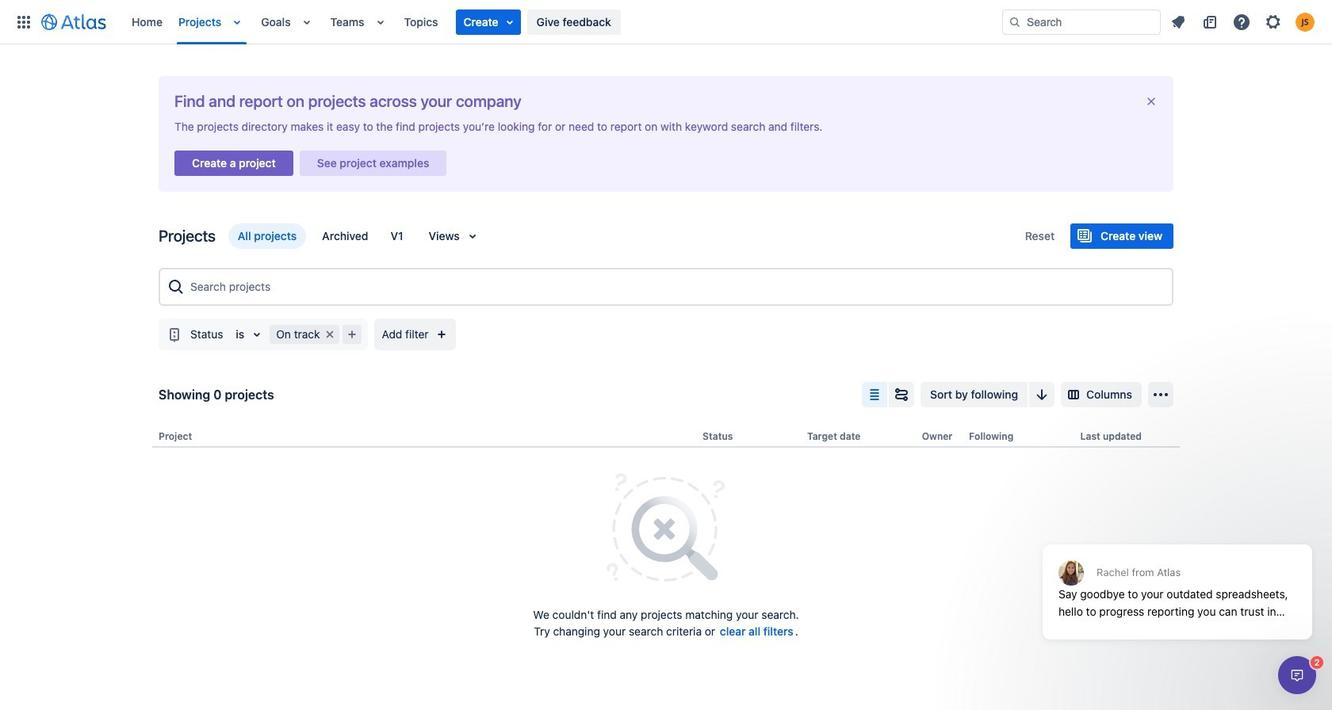 Task type: describe. For each thing, give the bounding box(es) containing it.
status image
[[165, 325, 184, 344]]

1 horizontal spatial list
[[1165, 9, 1323, 35]]

display as timeline image
[[893, 386, 912, 405]]

Search field
[[1003, 9, 1162, 35]]

0 horizontal spatial list
[[124, 0, 1003, 44]]

top element
[[10, 0, 1003, 44]]

search image
[[1009, 15, 1022, 28]]

reverse sort order image
[[1033, 386, 1052, 405]]

0 vertical spatial dialog
[[1035, 506, 1321, 652]]

add another entity image
[[342, 325, 361, 344]]

Search projects field
[[186, 273, 1166, 301]]

switch to... image
[[14, 12, 33, 31]]

settings image
[[1265, 12, 1284, 31]]



Task type: vqa. For each thing, say whether or not it's contained in the screenshot.
OBJECTS image
no



Task type: locate. For each thing, give the bounding box(es) containing it.
list item
[[456, 9, 521, 35]]

1 vertical spatial dialog
[[1279, 657, 1317, 695]]

close banner image
[[1146, 95, 1158, 108]]

None search field
[[1003, 9, 1162, 35]]

account image
[[1296, 12, 1315, 31]]

more options image
[[1152, 386, 1171, 405]]

display as list image
[[866, 386, 885, 405]]

dialog
[[1035, 506, 1321, 652], [1279, 657, 1317, 695]]

list item inside top element
[[456, 9, 521, 35]]

list
[[124, 0, 1003, 44], [1165, 9, 1323, 35]]

help image
[[1233, 12, 1252, 31]]

banner
[[0, 0, 1333, 44]]

remove image
[[320, 325, 339, 344]]

search projects image
[[167, 278, 186, 297]]

notifications image
[[1169, 12, 1188, 31]]



